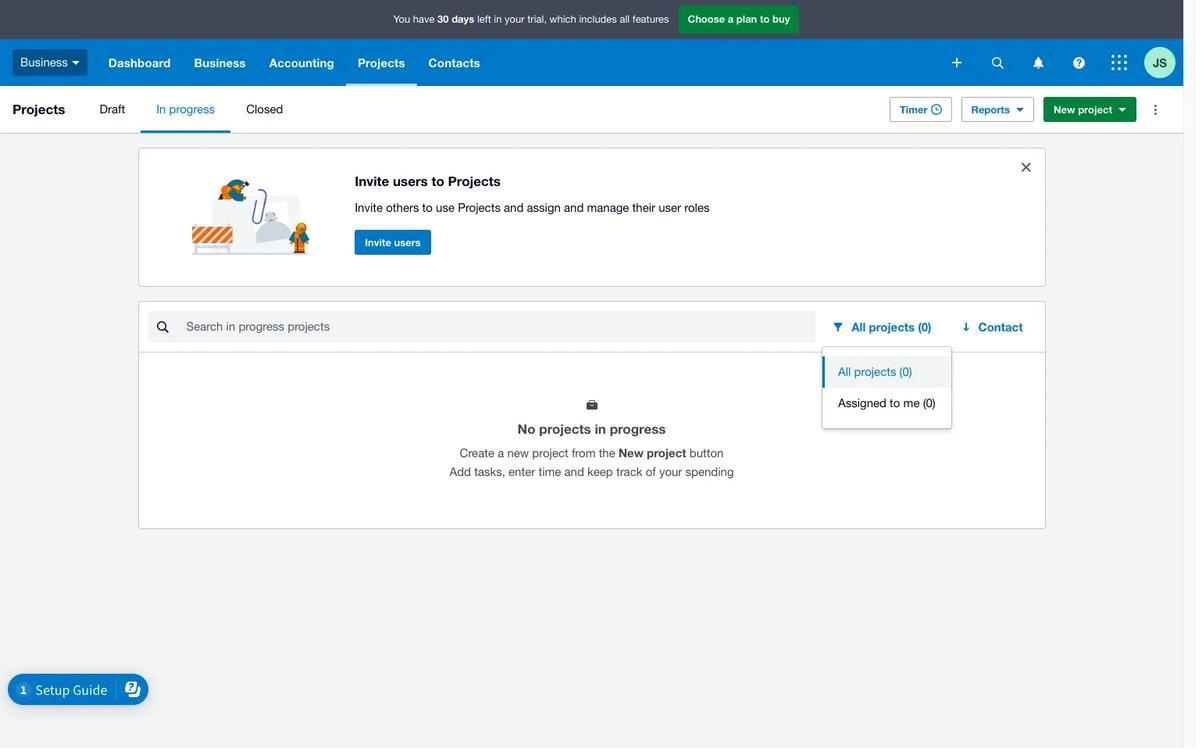 Task type: vqa. For each thing, say whether or not it's contained in the screenshot.
your
yes



Task type: locate. For each thing, give the bounding box(es) containing it.
draft
[[100, 102, 125, 116]]

(0)
[[919, 320, 932, 334], [900, 365, 913, 378], [924, 396, 936, 410]]

all for all projects (0) popup button
[[852, 320, 866, 334]]

1 horizontal spatial a
[[728, 13, 734, 25]]

1 horizontal spatial svg image
[[953, 58, 962, 67]]

projects left "draft"
[[13, 101, 65, 117]]

2 horizontal spatial project
[[1079, 103, 1113, 116]]

projects right the use
[[458, 201, 501, 214]]

project
[[1079, 103, 1113, 116], [647, 446, 687, 460], [533, 446, 569, 460]]

1 vertical spatial (0)
[[900, 365, 913, 378]]

all for all projects (0) button
[[839, 365, 852, 378]]

1 vertical spatial in
[[595, 421, 606, 437]]

a
[[728, 13, 734, 25], [498, 446, 504, 460]]

choose a plan to buy
[[688, 13, 791, 25]]

navigation
[[97, 39, 942, 86]]

1 vertical spatial invite
[[355, 201, 383, 214]]

1 vertical spatial all projects (0)
[[839, 365, 913, 378]]

progress
[[169, 102, 215, 116], [610, 421, 666, 437]]

users for invite users to projects
[[393, 172, 428, 189]]

all projects (0)
[[852, 320, 932, 334], [839, 365, 913, 378]]

1 horizontal spatial business
[[194, 55, 246, 70]]

a left new
[[498, 446, 504, 460]]

tasks,
[[475, 465, 506, 478]]

banner containing js
[[0, 0, 1184, 86]]

list box containing all projects (0)
[[823, 347, 952, 428]]

business button
[[0, 39, 97, 86], [183, 39, 258, 86]]

in progress link
[[141, 86, 231, 133]]

projects up assigned to me (0)
[[855, 365, 897, 378]]

1 horizontal spatial all
[[852, 320, 866, 334]]

2 vertical spatial (0)
[[924, 396, 936, 410]]

invite for invite users to projects
[[355, 172, 389, 189]]

2 business button from the left
[[183, 39, 258, 86]]

0 vertical spatial progress
[[169, 102, 215, 116]]

dashboard link
[[97, 39, 183, 86]]

invite down others
[[365, 236, 392, 248]]

2 horizontal spatial svg image
[[1112, 55, 1128, 70]]

all projects (0) button
[[823, 311, 945, 342]]

invite users link
[[355, 230, 431, 255]]

in right left
[[494, 13, 502, 25]]

invite up others
[[355, 172, 389, 189]]

all projects (0) inside popup button
[[852, 320, 932, 334]]

new up the track
[[619, 446, 644, 460]]

group containing all projects (0)
[[823, 347, 952, 428]]

project left 'more options' icon
[[1079, 103, 1113, 116]]

0 horizontal spatial svg image
[[72, 61, 80, 65]]

progress up the
[[610, 421, 666, 437]]

closed
[[246, 102, 283, 116]]

your inside you have 30 days left in your trial, which includes all features
[[505, 13, 525, 25]]

new
[[508, 446, 529, 460]]

svg image up reports popup button
[[953, 58, 962, 67]]

the
[[599, 446, 616, 460]]

and
[[504, 201, 524, 214], [564, 201, 584, 214], [565, 465, 584, 478]]

in
[[494, 13, 502, 25], [595, 421, 606, 437]]

invite
[[355, 172, 389, 189], [355, 201, 383, 214], [365, 236, 392, 248]]

1 vertical spatial a
[[498, 446, 504, 460]]

banner
[[0, 0, 1184, 86]]

progress right in
[[169, 102, 215, 116]]

features
[[633, 13, 669, 25]]

users down others
[[394, 236, 421, 248]]

your
[[505, 13, 525, 25], [660, 465, 683, 478]]

0 vertical spatial invite
[[355, 172, 389, 189]]

invite left others
[[355, 201, 383, 214]]

a left plan
[[728, 13, 734, 25]]

1 vertical spatial your
[[660, 465, 683, 478]]

your right of
[[660, 465, 683, 478]]

svg image inside business "popup button"
[[72, 61, 80, 65]]

1 horizontal spatial business button
[[183, 39, 258, 86]]

roles
[[685, 201, 710, 214]]

all inside popup button
[[852, 320, 866, 334]]

0 horizontal spatial progress
[[169, 102, 215, 116]]

projects inside button
[[855, 365, 897, 378]]

timer button
[[890, 97, 952, 122]]

0 horizontal spatial your
[[505, 13, 525, 25]]

projects
[[358, 55, 405, 70], [13, 101, 65, 117], [448, 172, 501, 189], [458, 201, 501, 214]]

to left the use
[[423, 201, 433, 214]]

assigned
[[839, 396, 887, 410]]

0 vertical spatial users
[[393, 172, 428, 189]]

1 horizontal spatial svg image
[[1034, 57, 1044, 68]]

their
[[633, 201, 656, 214]]

svg image
[[1112, 55, 1128, 70], [992, 57, 1004, 68], [1034, 57, 1044, 68]]

(0) right me
[[924, 396, 936, 410]]

0 vertical spatial new
[[1054, 103, 1076, 116]]

project inside popup button
[[1079, 103, 1113, 116]]

navigation containing dashboard
[[97, 39, 942, 86]]

svg image
[[1074, 57, 1085, 68], [953, 58, 962, 67], [72, 61, 80, 65]]

projects up all projects (0) button
[[870, 320, 915, 334]]

projects down you
[[358, 55, 405, 70]]

track
[[617, 465, 643, 478]]

users inside invite users link
[[394, 236, 421, 248]]

all
[[620, 13, 630, 25]]

0 vertical spatial all projects (0)
[[852, 320, 932, 334]]

all inside button
[[839, 365, 852, 378]]

1 horizontal spatial in
[[595, 421, 606, 437]]

have
[[413, 13, 435, 25]]

projects up the use
[[448, 172, 501, 189]]

0 horizontal spatial business button
[[0, 39, 97, 86]]

contact button
[[951, 311, 1036, 342]]

0 vertical spatial all
[[852, 320, 866, 334]]

(0) for all projects (0) popup button
[[919, 320, 932, 334]]

0 vertical spatial projects
[[870, 320, 915, 334]]

invite users to projects
[[355, 172, 501, 189]]

0 horizontal spatial business
[[20, 55, 68, 69]]

all projects (0) up assigned to me (0)
[[839, 365, 913, 378]]

1 vertical spatial progress
[[610, 421, 666, 437]]

1 vertical spatial users
[[394, 236, 421, 248]]

your inside create a new project from the new project button add tasks, enter time and keep track of your spending
[[660, 465, 683, 478]]

new right reports popup button
[[1054, 103, 1076, 116]]

svg image left dashboard link
[[72, 61, 80, 65]]

(0) for all projects (0) button
[[900, 365, 913, 378]]

js button
[[1145, 39, 1184, 86]]

trial,
[[528, 13, 547, 25]]

0 vertical spatial your
[[505, 13, 525, 25]]

dashboard
[[109, 55, 171, 70]]

new inside create a new project from the new project button add tasks, enter time and keep track of your spending
[[619, 446, 644, 460]]

(0) inside popup button
[[919, 320, 932, 334]]

1 vertical spatial new
[[619, 446, 644, 460]]

manage
[[587, 201, 630, 214]]

0 vertical spatial (0)
[[919, 320, 932, 334]]

to
[[760, 13, 770, 25], [432, 172, 445, 189], [423, 201, 433, 214], [890, 396, 901, 410]]

contacts button
[[417, 39, 492, 86]]

0 vertical spatial in
[[494, 13, 502, 25]]

1 horizontal spatial new
[[1054, 103, 1076, 116]]

list box
[[823, 347, 952, 428]]

all projects (0) up all projects (0) button
[[852, 320, 932, 334]]

which
[[550, 13, 577, 25]]

assigned to me (0)
[[839, 396, 936, 410]]

project up of
[[647, 446, 687, 460]]

new
[[1054, 103, 1076, 116], [619, 446, 644, 460]]

1 horizontal spatial your
[[660, 465, 683, 478]]

left
[[478, 13, 491, 25]]

button
[[690, 446, 724, 460]]

to left me
[[890, 396, 901, 410]]

users
[[393, 172, 428, 189], [394, 236, 421, 248]]

all projects (0) inside button
[[839, 365, 913, 378]]

projects inside dropdown button
[[358, 55, 405, 70]]

new project button
[[1044, 97, 1137, 122]]

in up the
[[595, 421, 606, 437]]

0 horizontal spatial all
[[839, 365, 852, 378]]

2 vertical spatial invite
[[365, 236, 392, 248]]

(0) up me
[[900, 365, 913, 378]]

spending
[[686, 465, 734, 478]]

all up all projects (0) button
[[852, 320, 866, 334]]

no
[[518, 421, 536, 437]]

1 vertical spatial projects
[[855, 365, 897, 378]]

0 vertical spatial a
[[728, 13, 734, 25]]

0 horizontal spatial in
[[494, 13, 502, 25]]

to inside button
[[890, 396, 901, 410]]

your left trial,
[[505, 13, 525, 25]]

a inside 'banner'
[[728, 13, 734, 25]]

projects
[[870, 320, 915, 334], [855, 365, 897, 378], [540, 421, 591, 437]]

all
[[852, 320, 866, 334], [839, 365, 852, 378]]

and down from
[[565, 465, 584, 478]]

accounting
[[269, 55, 334, 70]]

and left 'assign'
[[504, 201, 524, 214]]

project up the time
[[533, 446, 569, 460]]

svg image up new project
[[1074, 57, 1085, 68]]

projects up from
[[540, 421, 591, 437]]

business
[[20, 55, 68, 69], [194, 55, 246, 70]]

users up others
[[393, 172, 428, 189]]

0 horizontal spatial a
[[498, 446, 504, 460]]

all up assigned
[[839, 365, 852, 378]]

user
[[659, 201, 682, 214]]

0 horizontal spatial new
[[619, 446, 644, 460]]

1 vertical spatial all
[[839, 365, 852, 378]]

group
[[823, 347, 952, 428]]

a inside create a new project from the new project button add tasks, enter time and keep track of your spending
[[498, 446, 504, 460]]

(0) up all projects (0) button
[[919, 320, 932, 334]]

projects inside popup button
[[870, 320, 915, 334]]



Task type: describe. For each thing, give the bounding box(es) containing it.
closed link
[[231, 86, 299, 133]]

create
[[460, 446, 495, 460]]

timer
[[900, 103, 928, 116]]

0 horizontal spatial svg image
[[992, 57, 1004, 68]]

projects for all projects (0) button
[[855, 365, 897, 378]]

buy
[[773, 13, 791, 25]]

reports button
[[962, 97, 1035, 122]]

me
[[904, 396, 920, 410]]

you
[[394, 13, 411, 25]]

new project
[[1054, 103, 1113, 116]]

30
[[438, 13, 449, 25]]

a for choose a plan to buy
[[728, 13, 734, 25]]

others
[[386, 201, 419, 214]]

assigned to me (0) button
[[823, 388, 952, 419]]

a for create a new project from the new project button add tasks, enter time and keep track of your spending
[[498, 446, 504, 460]]

new inside popup button
[[1054, 103, 1076, 116]]

in inside you have 30 days left in your trial, which includes all features
[[494, 13, 502, 25]]

all projects (0) for all projects (0) popup button
[[852, 320, 932, 334]]

invite users to projects image
[[192, 161, 318, 255]]

contacts
[[429, 55, 481, 70]]

time
[[539, 465, 561, 478]]

keep
[[588, 465, 613, 478]]

1 horizontal spatial progress
[[610, 421, 666, 437]]

invite for invite users
[[365, 236, 392, 248]]

add
[[450, 465, 471, 478]]

accounting button
[[258, 39, 346, 86]]

reports
[[972, 103, 1011, 116]]

and right 'assign'
[[564, 201, 584, 214]]

2 vertical spatial projects
[[540, 421, 591, 437]]

1 business button from the left
[[0, 39, 97, 86]]

of
[[646, 465, 656, 478]]

from
[[572, 446, 596, 460]]

plan
[[737, 13, 758, 25]]

Search in progress projects search field
[[185, 312, 816, 342]]

invite for invite others to use projects and assign and manage their user roles
[[355, 201, 383, 214]]

invite others to use projects and assign and manage their user roles
[[355, 201, 710, 214]]

to up the use
[[432, 172, 445, 189]]

0 horizontal spatial project
[[533, 446, 569, 460]]

more options image
[[1140, 94, 1172, 125]]

enter
[[509, 465, 536, 478]]

projects for all projects (0) popup button
[[870, 320, 915, 334]]

2 horizontal spatial svg image
[[1074, 57, 1085, 68]]

use
[[436, 201, 455, 214]]

no projects in progress
[[518, 421, 666, 437]]

create a new project from the new project button add tasks, enter time and keep track of your spending
[[450, 446, 734, 478]]

progress inside in progress link
[[169, 102, 215, 116]]

and inside create a new project from the new project button add tasks, enter time and keep track of your spending
[[565, 465, 584, 478]]

includes
[[580, 13, 617, 25]]

all projects (0) for all projects (0) button
[[839, 365, 913, 378]]

in
[[156, 102, 166, 116]]

in progress
[[156, 102, 215, 116]]

draft link
[[84, 86, 141, 133]]

to left buy
[[760, 13, 770, 25]]

invite users
[[365, 236, 421, 248]]

contact
[[979, 320, 1024, 334]]

you have 30 days left in your trial, which includes all features
[[394, 13, 669, 25]]

1 horizontal spatial project
[[647, 446, 687, 460]]

users for invite users
[[394, 236, 421, 248]]

js
[[1154, 55, 1168, 69]]

days
[[452, 13, 475, 25]]

business inside navigation
[[194, 55, 246, 70]]

choose
[[688, 13, 725, 25]]

projects button
[[346, 39, 417, 86]]

assign
[[527, 201, 561, 214]]

clear image
[[1011, 152, 1042, 183]]

all projects (0) button
[[823, 356, 952, 388]]



